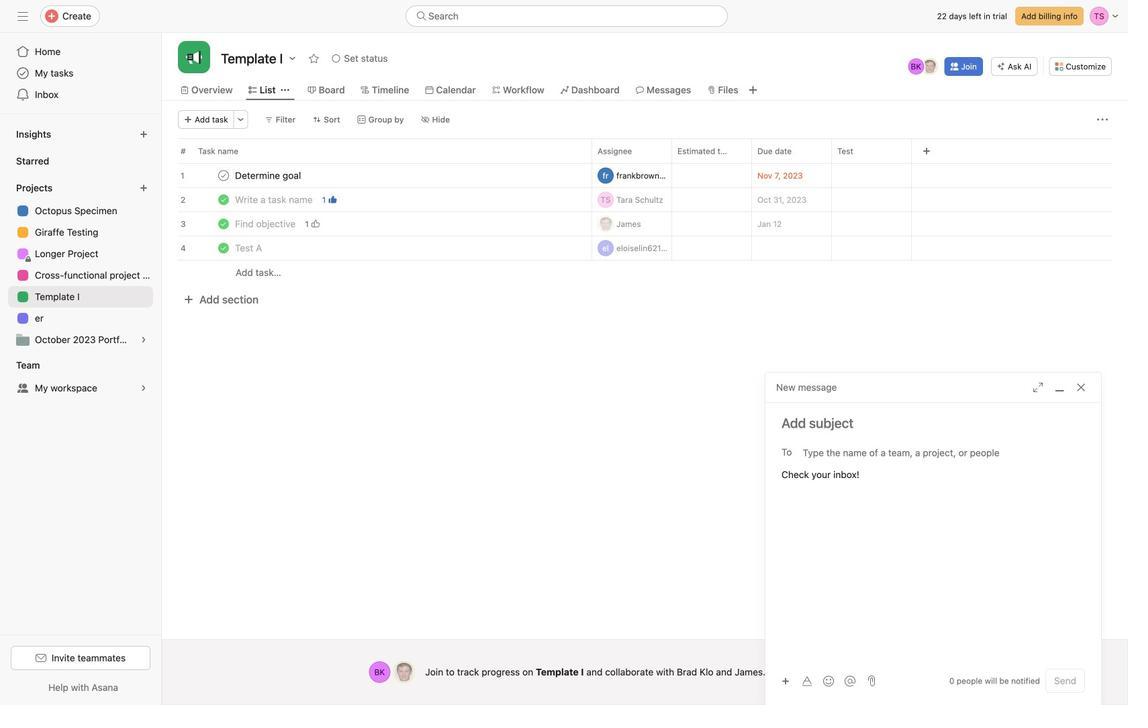 Task type: describe. For each thing, give the bounding box(es) containing it.
mark complete image
[[216, 168, 232, 184]]

minimize image
[[1054, 382, 1065, 393]]

determine goal cell
[[162, 163, 592, 188]]

close image
[[1076, 382, 1086, 393]]

Mark complete checkbox
[[216, 168, 232, 184]]

megaphone image
[[186, 49, 202, 65]]

task name text field for mark complete icon
[[232, 169, 305, 182]]

hide sidebar image
[[17, 11, 28, 21]]

1 like. click to like this task image
[[311, 220, 319, 228]]

0 horizontal spatial more actions image
[[237, 115, 245, 124]]

completed image for task name text field within cell
[[216, 192, 232, 208]]

completed image for task name text field in the 'find objective' 'cell'
[[216, 216, 232, 232]]

insert an object image
[[782, 677, 790, 685]]

tab actions image
[[281, 86, 289, 94]]

see details, my workspace image
[[140, 384, 148, 392]]

completed image
[[216, 240, 232, 256]]

at mention image
[[845, 676, 855, 687]]

teams element
[[0, 353, 161, 402]]

task name text field for completed icon
[[232, 241, 266, 255]]

see details, october 2023 portfolio image
[[140, 336, 148, 344]]

new insights image
[[140, 130, 148, 138]]



Task type: vqa. For each thing, say whether or not it's contained in the screenshot.
the right sub-
no



Task type: locate. For each thing, give the bounding box(es) containing it.
Task name text field
[[232, 193, 317, 206], [232, 217, 300, 231]]

add tab image
[[748, 85, 759, 95]]

completed checkbox inside write a task name cell
[[216, 192, 232, 208]]

formatting image
[[802, 676, 813, 687]]

global element
[[0, 33, 161, 113]]

1 task name text field from the top
[[232, 193, 317, 206]]

Type the name of a team, a project, or people text field
[[803, 445, 1078, 461]]

projects element
[[0, 176, 161, 353]]

completed image up completed icon
[[216, 216, 232, 232]]

task name text field up 1 like. click to like this task icon on the left of the page
[[232, 193, 317, 206]]

1 like. you liked this task image
[[329, 196, 337, 204]]

find objective cell
[[162, 212, 592, 236]]

new project or portfolio image
[[140, 184, 148, 192]]

1 horizontal spatial more actions image
[[1097, 114, 1108, 125]]

1 vertical spatial task name text field
[[232, 217, 300, 231]]

3 completed checkbox from the top
[[216, 240, 232, 256]]

completed image down mark complete icon
[[216, 192, 232, 208]]

Completed checkbox
[[216, 192, 232, 208], [216, 216, 232, 232], [216, 240, 232, 256]]

0 vertical spatial completed image
[[216, 192, 232, 208]]

1 vertical spatial completed checkbox
[[216, 216, 232, 232]]

2 task name text field from the top
[[232, 217, 300, 231]]

header untitled section tree grid
[[162, 163, 1128, 285]]

Add subject text field
[[765, 414, 1101, 432]]

Task name text field
[[232, 169, 305, 182], [232, 241, 266, 255]]

completed checkbox for task name text box in the test a cell
[[216, 240, 232, 256]]

2 vertical spatial completed checkbox
[[216, 240, 232, 256]]

1 vertical spatial completed image
[[216, 216, 232, 232]]

test a cell
[[162, 236, 592, 261]]

2 task name text field from the top
[[232, 241, 266, 255]]

completed checkbox for task name text field in the 'find objective' 'cell'
[[216, 216, 232, 232]]

more actions image
[[1097, 114, 1108, 125], [237, 115, 245, 124]]

1 task name text field from the top
[[232, 169, 305, 182]]

0 vertical spatial completed checkbox
[[216, 192, 232, 208]]

add field image
[[923, 147, 931, 155]]

expand popout to full screen image
[[1033, 382, 1043, 393]]

1 vertical spatial task name text field
[[232, 241, 266, 255]]

task name text field right completed icon
[[232, 241, 266, 255]]

1 completed image from the top
[[216, 192, 232, 208]]

task name text field inside test a cell
[[232, 241, 266, 255]]

task name text field for 1 like. click to like this task icon on the left of the page
[[232, 217, 300, 231]]

0 vertical spatial task name text field
[[232, 193, 317, 206]]

2 completed image from the top
[[216, 216, 232, 232]]

completed checkbox for task name text field within cell
[[216, 192, 232, 208]]

completed image
[[216, 192, 232, 208], [216, 216, 232, 232]]

completed image inside 'find objective' 'cell'
[[216, 216, 232, 232]]

completed checkbox inside test a cell
[[216, 240, 232, 256]]

list box
[[406, 5, 728, 27]]

dialog
[[765, 373, 1101, 705]]

1 completed checkbox from the top
[[216, 192, 232, 208]]

row
[[162, 138, 1128, 163], [178, 163, 1112, 164], [162, 163, 1128, 188], [162, 187, 1128, 212], [162, 212, 1128, 236], [162, 236, 1128, 261], [162, 260, 1128, 285]]

task name text field inside 'find objective' 'cell'
[[232, 217, 300, 231]]

task name text field right mark complete checkbox
[[232, 169, 305, 182]]

task name text field inside cell
[[232, 193, 317, 206]]

toolbar
[[776, 671, 862, 691]]

add to starred image
[[308, 53, 319, 64]]

task name text field for 1 like. you liked this task image
[[232, 193, 317, 206]]

0 vertical spatial task name text field
[[232, 169, 305, 182]]

task name text field left 1 like. click to like this task icon on the left of the page
[[232, 217, 300, 231]]

task name text field inside determine goal 'cell'
[[232, 169, 305, 182]]

completed checkbox inside 'find objective' 'cell'
[[216, 216, 232, 232]]

2 completed checkbox from the top
[[216, 216, 232, 232]]

write a task name cell
[[162, 187, 592, 212]]



